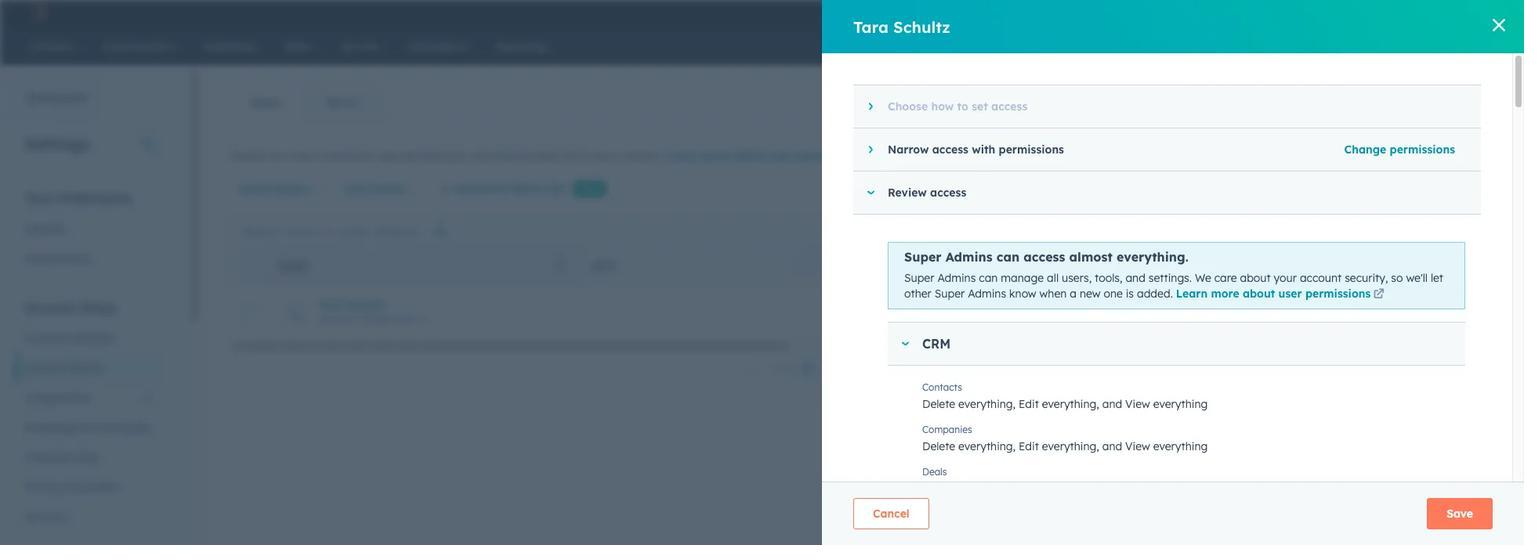 Task type: vqa. For each thing, say whether or not it's contained in the screenshot.
the topmost "Last"
no



Task type: describe. For each thing, give the bounding box(es) containing it.
prev
[[770, 361, 794, 376]]

seat element
[[578, 284, 813, 340]]

navigation containing users
[[228, 83, 381, 122]]

permissions inside button
[[1390, 143, 1456, 157]]

settings
[[25, 134, 89, 154]]

admins for manage
[[938, 271, 976, 285]]

close image
[[1493, 19, 1506, 31]]

privacy & consent link
[[16, 473, 164, 502]]

user inside tara schultz dialog
[[1279, 287, 1302, 301]]

upgrade image
[[1122, 7, 1136, 21]]

press to sort. element
[[1146, 260, 1152, 273]]

setup
[[80, 300, 116, 316]]

create
[[228, 149, 263, 163]]

access right the set
[[992, 100, 1028, 114]]

tara schultz tarashultz49@gmail.com
[[318, 297, 428, 325]]

marketplace downloads link
[[16, 413, 164, 443]]

security
[[25, 510, 67, 524]]

1
[[805, 361, 811, 375]]

code
[[72, 451, 99, 465]]

privacy
[[25, 481, 63, 495]]

account for account setup
[[25, 300, 76, 316]]

2 vertical spatial about
[[1243, 287, 1276, 301]]

settings image
[[1297, 7, 1311, 21]]

account defaults
[[25, 332, 114, 346]]

page
[[929, 361, 957, 375]]

more inside tara schultz dialog
[[1211, 287, 1240, 301]]

schultz for tara schultz
[[894, 17, 951, 36]]

super admins can access almost everything.
[[905, 249, 1189, 265]]

caret image for review access
[[866, 191, 876, 195]]

0 vertical spatial new
[[266, 149, 286, 163]]

narrow
[[888, 143, 929, 157]]

advanced filters (0)
[[455, 182, 564, 196]]

dashboard
[[26, 91, 86, 105]]

tracking code
[[25, 451, 99, 465]]

1 vertical spatial invite
[[1415, 261, 1450, 272]]

remove
[[493, 149, 531, 163]]

2 vertical spatial invite
[[1434, 305, 1464, 319]]

tara schultz link
[[318, 297, 562, 312]]

users & teams
[[25, 361, 101, 375]]

learn more about user permissions link inside tara schultz dialog
[[1176, 287, 1388, 303]]

added.
[[1137, 287, 1173, 301]]

tara schultz dialog
[[822, 0, 1525, 546]]

calling icon button
[[1199, 2, 1226, 23]]

review
[[888, 186, 927, 200]]

1 vertical spatial status
[[1453, 261, 1489, 272]]

invite accepted
[[1434, 305, 1516, 319]]

hubspot image
[[28, 3, 47, 22]]

apoptosis
[[1374, 6, 1422, 19]]

advanced
[[455, 182, 510, 196]]

help image
[[1271, 7, 1285, 21]]

search button
[[1472, 33, 1499, 60]]

access up all
[[1024, 249, 1066, 265]]

change
[[1345, 143, 1387, 157]]

your inside super admins can manage all users, tools, and settings. we care about your account security, so we'll let other super admins know when a new one is added.
[[1274, 271, 1297, 285]]

change permissions button
[[1335, 134, 1466, 165]]

main team
[[1180, 261, 1236, 272]]

teams inside navigation
[[325, 96, 359, 110]]

and left remove on the left top
[[470, 149, 490, 163]]

super admin
[[832, 305, 898, 319]]

defaults
[[70, 332, 114, 346]]

access left 'with'
[[933, 143, 969, 157]]

active
[[371, 182, 405, 196]]

manage
[[1001, 271, 1044, 285]]

edit for companies delete everything , edit everything , and view everything
[[1019, 440, 1039, 454]]

users for users & teams
[[25, 361, 54, 375]]

edit for contacts delete everything , edit everything , and view everything
[[1019, 398, 1039, 412]]

super for super admins can manage all users, tools, and settings. we care about your account security, so we'll let other super admins know when a new one is added.
[[905, 271, 935, 285]]

super for super admins can access almost everything.
[[905, 249, 942, 265]]

team
[[1209, 261, 1236, 272]]

save
[[1447, 507, 1474, 521]]

view for contacts delete everything , edit everything , and view everything
[[1126, 398, 1150, 412]]

caret image for crm
[[901, 342, 910, 346]]

review access
[[888, 186, 967, 200]]

let
[[1431, 271, 1444, 285]]

notifications image
[[1323, 7, 1338, 21]]

admin
[[865, 305, 898, 319]]

accepted
[[1467, 305, 1516, 319]]

about inside super admins can manage all users, tools, and settings. we care about your account security, so we'll let other super admins know when a new one is added.
[[1240, 271, 1271, 285]]

from
[[565, 149, 589, 163]]

last active
[[344, 182, 405, 196]]

& for users
[[57, 361, 65, 375]]

teams inside account setup element
[[68, 361, 101, 375]]

account setup
[[25, 300, 116, 316]]

preferences
[[58, 190, 131, 206]]

users link
[[229, 84, 303, 121]]

filters
[[513, 182, 545, 196]]

your
[[25, 190, 54, 206]]

super for super admin
[[832, 305, 862, 319]]

contacts delete everything , edit everything , and view everything
[[923, 382, 1208, 412]]

teams link
[[303, 84, 380, 121]]

status inside popup button
[[275, 182, 310, 196]]

Search HubSpot search field
[[1293, 33, 1485, 60]]

contacts
[[923, 382, 962, 394]]

0 horizontal spatial link opens in a new window image
[[867, 151, 878, 163]]

learn more about user permissions inside tara schultz dialog
[[1176, 287, 1371, 301]]

tara for tara schultz tarashultz49@gmail.com
[[318, 297, 343, 312]]

integrations
[[25, 391, 89, 405]]

choose
[[888, 100, 928, 114]]

2
[[1463, 6, 1469, 19]]

dashboard link
[[0, 83, 97, 114]]

your preferences element
[[16, 190, 164, 274]]

view for companies delete everything , edit everything , and view everything
[[1126, 440, 1150, 454]]

marketplaces button
[[1229, 0, 1262, 25]]

0 vertical spatial link opens in a new window image
[[867, 148, 878, 167]]

tarashultz49@gmail.com
[[318, 313, 428, 325]]

0 horizontal spatial your
[[592, 149, 615, 163]]

create new users, customize user permissions, and remove users from your account.
[[228, 149, 666, 163]]

choose how to set access
[[888, 100, 1028, 114]]

general
[[25, 222, 65, 236]]

invite status inside popup button
[[238, 182, 310, 196]]

we
[[1195, 271, 1212, 285]]

all
[[1047, 271, 1059, 285]]

review access button
[[854, 172, 1466, 214]]

companies
[[923, 424, 973, 436]]

upgrade
[[1139, 8, 1183, 20]]

hubspot link
[[19, 3, 59, 22]]

menu containing apoptosis studios 2
[[1111, 0, 1494, 25]]

learn inside tara schultz dialog
[[1176, 287, 1208, 301]]

invite inside popup button
[[238, 182, 272, 196]]

0 horizontal spatial learn more about user permissions link
[[666, 148, 881, 167]]

your preferences
[[25, 190, 131, 206]]

invite status button
[[238, 173, 321, 205]]



Task type: locate. For each thing, give the bounding box(es) containing it.
invite status up 'invite accepted'
[[1415, 261, 1489, 272]]

account up users & teams
[[25, 332, 67, 346]]

0 horizontal spatial teams
[[68, 361, 101, 375]]

caret image
[[869, 145, 873, 154], [866, 191, 876, 195], [901, 342, 910, 346]]

0 vertical spatial account
[[25, 300, 76, 316]]

schultz inside tara schultz tarashultz49@gmail.com
[[346, 297, 386, 312]]

1 horizontal spatial invite status
[[1415, 261, 1489, 272]]

and inside companies delete everything , edit everything , and view everything
[[1103, 440, 1123, 454]]

learn up --
[[1176, 287, 1208, 301]]

1 horizontal spatial users,
[[1062, 271, 1092, 285]]

25 per page button
[[882, 353, 978, 384]]

2 edit from the top
[[1019, 440, 1039, 454]]

0 vertical spatial link opens in a new window image
[[867, 151, 878, 163]]

& up integrations
[[57, 361, 65, 375]]

0 vertical spatial invite status
[[238, 182, 310, 196]]

can inside super admins can manage all users, tools, and settings. we care about your account security, so we'll let other super admins know when a new one is added.
[[979, 271, 998, 285]]

learn right "account."
[[666, 149, 698, 163]]

help button
[[1265, 0, 1291, 25]]

1 horizontal spatial users
[[251, 96, 281, 110]]

1 horizontal spatial more
[[1211, 287, 1240, 301]]

0 vertical spatial learn more about user permissions link
[[666, 148, 881, 167]]

privacy & consent
[[25, 481, 119, 495]]

studios
[[1425, 6, 1460, 19]]

we'll
[[1407, 271, 1428, 285]]

general link
[[16, 214, 164, 244]]

teams up customize
[[325, 96, 359, 110]]

with
[[972, 143, 996, 157]]

new inside super admins can manage all users, tools, and settings. we care about your account security, so we'll let other super admins know when a new one is added.
[[1080, 287, 1101, 301]]

1 horizontal spatial learn more about user permissions link
[[1176, 287, 1388, 303]]

your right from
[[592, 149, 615, 163]]

2 vertical spatial admins
[[968, 287, 1007, 301]]

tara schultz image
[[1356, 5, 1371, 20]]

teams down account defaults link
[[68, 361, 101, 375]]

1 vertical spatial learn more about user permissions link
[[1176, 287, 1388, 303]]

users, up a
[[1062, 271, 1092, 285]]

1 vertical spatial teams
[[68, 361, 101, 375]]

0 vertical spatial admins
[[946, 249, 993, 265]]

caret image up 25
[[901, 342, 910, 346]]

ascending sort. press to sort descending. element
[[558, 260, 564, 273]]

link opens in a new window image down security,
[[1374, 287, 1385, 303]]

crm
[[923, 336, 951, 352]]

1 vertical spatial learn more about user permissions
[[1176, 287, 1371, 301]]

last
[[344, 182, 367, 196]]

permissions inside dropdown button
[[999, 143, 1064, 157]]

1 vertical spatial learn
[[1176, 287, 1208, 301]]

delete down the companies
[[923, 440, 956, 454]]

and
[[470, 149, 490, 163], [1126, 271, 1146, 285], [1103, 398, 1123, 412], [1103, 440, 1123, 454]]

1 horizontal spatial teams
[[325, 96, 359, 110]]

account defaults link
[[16, 324, 164, 354]]

caret image inside review access dropdown button
[[866, 191, 876, 195]]

account up account defaults
[[25, 300, 76, 316]]

invite down the let
[[1434, 305, 1464, 319]]

and inside contacts delete everything , edit everything , and view everything
[[1103, 398, 1123, 412]]

1 vertical spatial your
[[1274, 271, 1297, 285]]

delete for contacts delete everything , edit everything , and view everything
[[923, 398, 956, 412]]

0 vertical spatial teams
[[325, 96, 359, 110]]

1 vertical spatial can
[[979, 271, 998, 285]]

prev button
[[740, 358, 800, 379]]

and inside super admins can manage all users, tools, and settings. we care about your account security, so we'll let other super admins know when a new one is added.
[[1126, 271, 1146, 285]]

0 horizontal spatial &
[[57, 361, 65, 375]]

caret image
[[869, 102, 873, 111]]

& for privacy
[[66, 481, 74, 495]]

can up manage
[[997, 249, 1020, 265]]

0 vertical spatial caret image
[[869, 145, 873, 154]]

,
[[1013, 398, 1016, 412], [1097, 398, 1100, 412], [1013, 440, 1016, 454], [1097, 440, 1100, 454]]

1 vertical spatial new
[[1080, 287, 1101, 301]]

1 delete from the top
[[923, 398, 956, 412]]

-
[[1185, 305, 1189, 319], [1189, 305, 1193, 319]]

to
[[958, 100, 969, 114]]

1 vertical spatial about
[[1240, 271, 1271, 285]]

invite status down the create
[[238, 182, 310, 196]]

schultz inside tara schultz dialog
[[894, 17, 951, 36]]

2 horizontal spatial user
[[1279, 287, 1302, 301]]

invite right so
[[1415, 261, 1450, 272]]

everything
[[959, 398, 1013, 412], [1042, 398, 1097, 412], [1154, 398, 1208, 412], [959, 440, 1013, 454], [1042, 440, 1097, 454], [1154, 440, 1208, 454]]

--
[[1185, 305, 1193, 319]]

permissions,
[[403, 149, 467, 163]]

0 vertical spatial about
[[733, 149, 765, 163]]

marketplaces image
[[1238, 7, 1252, 21]]

0 horizontal spatial schultz
[[346, 297, 386, 312]]

your left account
[[1274, 271, 1297, 285]]

tara schultz
[[854, 17, 951, 36]]

notifications button
[[1317, 0, 1344, 25]]

0 vertical spatial more
[[701, 149, 729, 163]]

0 vertical spatial can
[[997, 249, 1020, 265]]

new right the create
[[266, 149, 286, 163]]

link opens in a new window image down security,
[[1374, 289, 1385, 301]]

delete inside companies delete everything , edit everything , and view everything
[[923, 440, 956, 454]]

users up the create
[[251, 96, 281, 110]]

and down contacts delete everything , edit everything , and view everything
[[1103, 440, 1123, 454]]

last active button
[[343, 173, 416, 205]]

account for account defaults
[[25, 332, 67, 346]]

your
[[592, 149, 615, 163], [1274, 271, 1297, 285]]

1 horizontal spatial user
[[768, 149, 792, 163]]

edit up companies delete everything , edit everything , and view everything
[[1019, 398, 1039, 412]]

account setup element
[[16, 299, 164, 532]]

access
[[992, 100, 1028, 114], [933, 143, 969, 157], [930, 186, 967, 200], [1024, 249, 1066, 265]]

25 per page
[[892, 361, 957, 375]]

edit inside contacts delete everything , edit everything , and view everything
[[1019, 398, 1039, 412]]

1 horizontal spatial link opens in a new window image
[[1374, 287, 1385, 303]]

0 vertical spatial your
[[592, 149, 615, 163]]

1 - from the left
[[1185, 305, 1189, 319]]

can for manage
[[979, 271, 998, 285]]

account
[[25, 300, 76, 316], [25, 332, 67, 346]]

1 vertical spatial schultz
[[346, 297, 386, 312]]

how
[[932, 100, 954, 114]]

1 vertical spatial tara
[[318, 297, 343, 312]]

tara for tara schultz
[[854, 17, 889, 36]]

view inside companies delete everything , edit everything , and view everything
[[1126, 440, 1150, 454]]

1 vertical spatial caret image
[[866, 191, 876, 195]]

view
[[1126, 398, 1150, 412], [1126, 440, 1150, 454]]

security,
[[1345, 271, 1389, 285]]

1 account from the top
[[25, 300, 76, 316]]

and up is
[[1126, 271, 1146, 285]]

almost
[[1070, 249, 1113, 265]]

edit inside companies delete everything , edit everything , and view everything
[[1019, 440, 1039, 454]]

view inside contacts delete everything , edit everything , and view everything
[[1126, 398, 1150, 412]]

narrow access with permissions button
[[854, 129, 1328, 171]]

deals
[[923, 467, 947, 478]]

learn more about user permissions
[[666, 149, 864, 163], [1176, 287, 1371, 301]]

tara inside dialog
[[854, 17, 889, 36]]

name
[[278, 261, 306, 272]]

1 horizontal spatial link opens in a new window image
[[1374, 289, 1385, 301]]

save button
[[1428, 499, 1493, 530]]

super admins can manage all users, tools, and settings. we care about your account security, so we'll let other super admins know when a new one is added.
[[905, 271, 1444, 301]]

more
[[701, 149, 729, 163], [1211, 287, 1240, 301]]

settings.
[[1149, 271, 1192, 285]]

navigation
[[228, 83, 381, 122]]

new
[[580, 183, 600, 194]]

status left last at the top of page
[[275, 182, 310, 196]]

users inside "link"
[[251, 96, 281, 110]]

search image
[[1480, 41, 1491, 52]]

admins left manage
[[938, 271, 976, 285]]

access
[[827, 261, 864, 272]]

0 horizontal spatial user
[[378, 149, 400, 163]]

new right a
[[1080, 287, 1101, 301]]

1 view from the top
[[1126, 398, 1150, 412]]

0 vertical spatial view
[[1126, 398, 1150, 412]]

0 vertical spatial &
[[57, 361, 65, 375]]

caret image inside crm dropdown button
[[901, 342, 910, 346]]

link opens in a new window image
[[867, 151, 878, 163], [1374, 287, 1385, 303]]

1 vertical spatial view
[[1126, 440, 1150, 454]]

1 vertical spatial more
[[1211, 287, 1240, 301]]

integrations button
[[16, 383, 164, 413]]

status right the let
[[1453, 261, 1489, 272]]

0 vertical spatial edit
[[1019, 398, 1039, 412]]

0 vertical spatial learn more about user permissions
[[666, 149, 864, 163]]

teams
[[325, 96, 359, 110], [68, 361, 101, 375]]

0 horizontal spatial link opens in a new window image
[[867, 148, 878, 167]]

2 vertical spatial caret image
[[901, 342, 910, 346]]

1 edit from the top
[[1019, 398, 1039, 412]]

apoptosis studios 2
[[1374, 6, 1469, 19]]

1 horizontal spatial &
[[66, 481, 74, 495]]

1 vertical spatial delete
[[923, 440, 956, 454]]

1 horizontal spatial new
[[1080, 287, 1101, 301]]

users & teams link
[[16, 354, 164, 383]]

0 horizontal spatial users
[[25, 361, 54, 375]]

more down care
[[1211, 287, 1240, 301]]

menu item
[[1194, 0, 1197, 25]]

1 vertical spatial &
[[66, 481, 74, 495]]

more right "account."
[[701, 149, 729, 163]]

0 horizontal spatial new
[[266, 149, 286, 163]]

schultz for tara schultz tarashultz49@gmail.com
[[346, 297, 386, 312]]

next
[[822, 361, 848, 376]]

0 horizontal spatial users,
[[290, 149, 319, 163]]

and up companies delete everything , edit everything , and view everything
[[1103, 398, 1123, 412]]

0 horizontal spatial tara
[[318, 297, 343, 312]]

users
[[534, 149, 562, 163]]

learn
[[666, 149, 698, 163], [1176, 287, 1208, 301]]

account
[[1300, 271, 1342, 285]]

0 horizontal spatial learn
[[666, 149, 698, 163]]

Search name or email address search field
[[232, 218, 459, 246]]

0 vertical spatial status
[[275, 182, 310, 196]]

1 horizontal spatial status
[[1453, 261, 1489, 272]]

narrow access with permissions
[[888, 143, 1064, 157]]

and for companies delete everything , edit everything , and view everything
[[1103, 440, 1123, 454]]

users,
[[290, 149, 319, 163], [1062, 271, 1092, 285]]

2 delete from the top
[[923, 440, 956, 454]]

0 vertical spatial delete
[[923, 398, 956, 412]]

users for users
[[251, 96, 281, 110]]

care
[[1215, 271, 1237, 285]]

& right privacy
[[66, 481, 74, 495]]

2 account from the top
[[25, 332, 67, 346]]

companies delete everything , edit everything , and view everything
[[923, 424, 1208, 454]]

downloads
[[92, 421, 150, 435]]

caret image for narrow access with permissions
[[869, 145, 873, 154]]

everything.
[[1117, 249, 1189, 265]]

admins left know
[[968, 287, 1007, 301]]

1 vertical spatial invite status
[[1415, 261, 1489, 272]]

0 vertical spatial users,
[[290, 149, 319, 163]]

1 vertical spatial admins
[[938, 271, 976, 285]]

other
[[905, 287, 932, 301]]

caret image inside narrow access with permissions dropdown button
[[869, 145, 873, 154]]

caret image left review
[[866, 191, 876, 195]]

can for access
[[997, 249, 1020, 265]]

admins
[[946, 249, 993, 265], [938, 271, 976, 285], [968, 287, 1007, 301]]

users, inside super admins can manage all users, tools, and settings. we care about your account security, so we'll let other super admins know when a new one is added.
[[1062, 271, 1092, 285]]

per
[[908, 361, 926, 375]]

learn more about user permissions link
[[666, 148, 881, 167], [1176, 287, 1388, 303]]

a
[[1070, 287, 1077, 301]]

1 vertical spatial link opens in a new window image
[[1374, 287, 1385, 303]]

users inside account setup element
[[25, 361, 54, 375]]

and for contacts delete everything , edit everything , and view everything
[[1103, 398, 1123, 412]]

marketplace downloads
[[25, 421, 150, 435]]

access inside dropdown button
[[930, 186, 967, 200]]

delete down contacts
[[923, 398, 956, 412]]

account inside account defaults link
[[25, 332, 67, 346]]

(0)
[[548, 182, 564, 196]]

ascending sort. press to sort descending. image
[[558, 260, 564, 271]]

customize
[[322, 149, 375, 163]]

menu
[[1111, 0, 1494, 25]]

invite down the create
[[238, 182, 272, 196]]

link opens in a new window image inside the learn more about user permissions link
[[1374, 289, 1385, 301]]

link opens in a new window image left narrow
[[867, 148, 878, 167]]

0 horizontal spatial more
[[701, 149, 729, 163]]

tracking code link
[[16, 443, 164, 473]]

0 horizontal spatial invite status
[[238, 182, 310, 196]]

25
[[892, 361, 904, 375]]

access right review
[[930, 186, 967, 200]]

can left manage
[[979, 271, 998, 285]]

1 horizontal spatial tara
[[854, 17, 889, 36]]

0 horizontal spatial status
[[275, 182, 310, 196]]

delete for companies delete everything , edit everything , and view everything
[[923, 440, 956, 454]]

0 vertical spatial learn
[[666, 149, 698, 163]]

main
[[1180, 261, 1207, 272]]

1 vertical spatial users,
[[1062, 271, 1092, 285]]

users up integrations
[[25, 361, 54, 375]]

users, up invite status popup button at the left
[[290, 149, 319, 163]]

so
[[1392, 271, 1404, 285]]

0 vertical spatial schultz
[[894, 17, 951, 36]]

tara
[[854, 17, 889, 36], [318, 297, 343, 312]]

0 vertical spatial invite
[[238, 182, 272, 196]]

notifications link
[[16, 244, 164, 274]]

user
[[378, 149, 400, 163], [768, 149, 792, 163], [1279, 287, 1302, 301]]

and for super admins can manage all users, tools, and settings. we care about your account security, so we'll let other super admins know when a new one is added.
[[1126, 271, 1146, 285]]

1 vertical spatial users
[[25, 361, 54, 375]]

delete inside contacts delete everything , edit everything , and view everything
[[923, 398, 956, 412]]

caret image left narrow
[[869, 145, 873, 154]]

know
[[1010, 287, 1037, 301]]

advanced filters (0) button
[[429, 173, 574, 205]]

admins for access
[[946, 249, 993, 265]]

1 vertical spatial account
[[25, 332, 67, 346]]

super
[[905, 249, 942, 265], [905, 271, 935, 285], [935, 287, 965, 301], [832, 305, 862, 319]]

link opens in a new window image left narrow
[[867, 151, 878, 163]]

0 vertical spatial users
[[251, 96, 281, 110]]

0 horizontal spatial learn more about user permissions
[[666, 149, 864, 163]]

press to sort. image
[[1146, 260, 1152, 271]]

1 vertical spatial edit
[[1019, 440, 1039, 454]]

change permissions
[[1345, 143, 1456, 157]]

0 vertical spatial tara
[[854, 17, 889, 36]]

1 horizontal spatial learn
[[1176, 287, 1208, 301]]

choose how to set access button
[[854, 85, 1466, 128]]

tara inside tara schultz tarashultz49@gmail.com
[[318, 297, 343, 312]]

1 horizontal spatial your
[[1274, 271, 1297, 285]]

pagination navigation
[[740, 358, 882, 379]]

2 view from the top
[[1126, 440, 1150, 454]]

security link
[[16, 502, 164, 532]]

link opens in a new window image
[[867, 148, 878, 167], [1374, 289, 1385, 301]]

calling icon image
[[1205, 6, 1219, 20]]

admins down "review access"
[[946, 249, 993, 265]]

1 vertical spatial link opens in a new window image
[[1374, 289, 1385, 301]]

1 horizontal spatial learn more about user permissions
[[1176, 287, 1371, 301]]

edit down contacts delete everything , edit everything , and view everything
[[1019, 440, 1039, 454]]

users
[[251, 96, 281, 110], [25, 361, 54, 375]]

2 - from the left
[[1189, 305, 1193, 319]]

1 horizontal spatial schultz
[[894, 17, 951, 36]]



